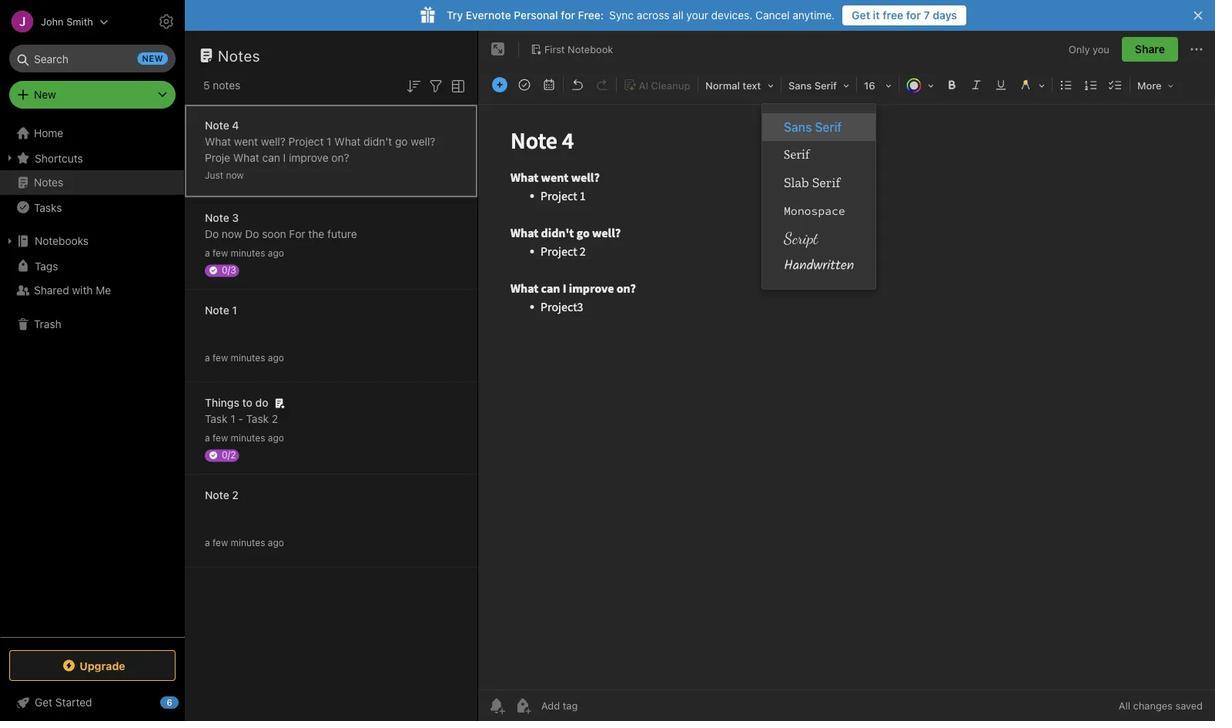 Task type: vqa. For each thing, say whether or not it's contained in the screenshot.
Upgrade popup button
yes



Task type: locate. For each thing, give the bounding box(es) containing it.
sans up serif link
[[784, 120, 812, 134]]

0 horizontal spatial task
[[205, 413, 228, 425]]

upgrade button
[[9, 650, 176, 681]]

well?
[[261, 135, 286, 148], [411, 135, 436, 148]]

note for note 4
[[205, 119, 229, 132]]

add filters image
[[427, 77, 445, 95]]

1 up on?
[[327, 135, 332, 148]]

note down 0/3
[[205, 304, 229, 317]]

minutes down task 1 - task 2 in the bottom left of the page
[[231, 433, 265, 443]]

0 horizontal spatial notes
[[34, 176, 63, 189]]

2 horizontal spatial what
[[335, 135, 361, 148]]

click to collapse image
[[179, 693, 191, 711]]

trash
[[34, 318, 61, 331]]

1 horizontal spatial what
[[233, 151, 259, 164]]

a few minutes ago up "to"
[[205, 352, 284, 363]]

for inside button
[[907, 9, 921, 22]]

shortcuts button
[[0, 146, 184, 170]]

16
[[864, 80, 876, 91]]

just
[[205, 170, 223, 181]]

well? right go
[[411, 135, 436, 148]]

a up things
[[205, 352, 210, 363]]

1 vertical spatial sans serif
[[784, 120, 842, 134]]

a few minutes ago up 0/3
[[205, 248, 284, 258]]

sans serif up serif link
[[784, 120, 842, 134]]

few up things
[[213, 352, 228, 363]]

few up 0/2
[[213, 433, 228, 443]]

handwritten link
[[763, 252, 876, 280]]

2 few from the top
[[213, 352, 228, 363]]

Sort options field
[[405, 76, 423, 95]]

minutes up 0/3
[[231, 248, 265, 258]]

View options field
[[445, 76, 468, 95]]

sans serif up sans serif link
[[789, 80, 837, 91]]

1 horizontal spatial get
[[852, 9, 871, 22]]

Font family field
[[784, 74, 855, 96]]

a down note 3
[[205, 248, 210, 258]]

what went well? project 1 what didn't go well? proje what can i improve on?
[[205, 135, 436, 164]]

0 vertical spatial now
[[226, 170, 244, 181]]

home
[[34, 127, 63, 139]]

do
[[205, 228, 219, 240], [245, 228, 259, 240]]

changes
[[1134, 700, 1173, 712]]

what up on?
[[335, 135, 361, 148]]

tree
[[0, 121, 185, 636]]

project
[[289, 135, 324, 148]]

2 for from the left
[[907, 9, 921, 22]]

1 ago from the top
[[268, 248, 284, 258]]

now
[[226, 170, 244, 181], [222, 228, 242, 240]]

a
[[205, 248, 210, 258], [205, 352, 210, 363], [205, 433, 210, 443], [205, 537, 210, 548]]

Highlight field
[[1014, 74, 1051, 96]]

saved
[[1176, 700, 1203, 712]]

task 1 - task 2
[[205, 413, 278, 425]]

minutes
[[231, 248, 265, 258], [231, 352, 265, 363], [231, 433, 265, 443], [231, 537, 265, 548]]

1 horizontal spatial for
[[907, 9, 921, 22]]

now down 3
[[222, 228, 242, 240]]

0 vertical spatial 1
[[327, 135, 332, 148]]

note left the 4
[[205, 119, 229, 132]]

all
[[1119, 700, 1131, 712]]

your
[[687, 9, 709, 22]]

get for get started
[[35, 696, 52, 709]]

a few minutes ago down note 2
[[205, 537, 284, 548]]

task down things
[[205, 413, 228, 425]]

0 horizontal spatial for
[[561, 9, 576, 22]]

for left 7
[[907, 9, 921, 22]]

notes up tasks
[[34, 176, 63, 189]]

soon
[[262, 228, 286, 240]]

a few minutes ago
[[205, 248, 284, 258], [205, 352, 284, 363], [205, 433, 284, 443], [205, 537, 284, 548]]

started
[[55, 696, 92, 709]]

1 vertical spatial now
[[222, 228, 242, 240]]

undo image
[[567, 74, 589, 96]]

4
[[232, 119, 239, 132]]

1 for note 1
[[232, 304, 237, 317]]

sans serif inside font family field
[[789, 80, 837, 91]]

now right just
[[226, 170, 244, 181]]

notes
[[218, 46, 260, 64], [34, 176, 63, 189]]

1 vertical spatial sans
[[784, 120, 812, 134]]

share button
[[1123, 37, 1179, 62]]

script
[[784, 228, 819, 248]]

for left 'free:'
[[561, 9, 576, 22]]

slab serif link
[[763, 169, 876, 196]]

task down do
[[246, 413, 269, 425]]

get inside help and learning task checklist field
[[35, 696, 52, 709]]

more actions image
[[1188, 40, 1207, 59]]

shared with me
[[34, 284, 111, 297]]

settings image
[[157, 12, 176, 31]]

0 vertical spatial get
[[852, 9, 871, 22]]

0 horizontal spatial 2
[[232, 489, 239, 502]]

More actions field
[[1188, 37, 1207, 62]]

notebooks
[[35, 235, 89, 247]]

well? up can
[[261, 135, 286, 148]]

few
[[213, 248, 228, 258], [213, 352, 228, 363], [213, 433, 228, 443], [213, 537, 228, 548]]

for
[[289, 228, 306, 240]]

2 a few minutes ago from the top
[[205, 352, 284, 363]]

sans
[[789, 80, 812, 91], [784, 120, 812, 134]]

1 for from the left
[[561, 9, 576, 22]]

serif down serif link
[[813, 174, 841, 191]]

a down things
[[205, 433, 210, 443]]

1 horizontal spatial 2
[[272, 413, 278, 425]]

sans serif inside menu item
[[784, 120, 842, 134]]

3 few from the top
[[213, 433, 228, 443]]

john
[[41, 16, 64, 27]]

5 notes
[[203, 79, 241, 92]]

get left it in the right top of the page
[[852, 9, 871, 22]]

dropdown list menu
[[763, 113, 876, 280]]

1 left the -
[[231, 413, 235, 425]]

a few minutes ago down task 1 - task 2 in the bottom left of the page
[[205, 433, 284, 443]]

2 vertical spatial 1
[[231, 413, 235, 425]]

1 down 0/3
[[232, 304, 237, 317]]

Insert field
[[488, 74, 512, 96]]

2 a from the top
[[205, 352, 210, 363]]

minutes up "to"
[[231, 352, 265, 363]]

1 vertical spatial get
[[35, 696, 52, 709]]

underline image
[[991, 74, 1012, 96]]

0 horizontal spatial do
[[205, 228, 219, 240]]

0 horizontal spatial get
[[35, 696, 52, 709]]

1 vertical spatial 2
[[232, 489, 239, 502]]

1 note from the top
[[205, 119, 229, 132]]

1 inside what went well? project 1 what didn't go well? proje what can i improve on?
[[327, 135, 332, 148]]

note down 0/2
[[205, 489, 229, 502]]

sans serif link
[[763, 113, 876, 141]]

for for 7
[[907, 9, 921, 22]]

improve
[[289, 151, 329, 164]]

note left 3
[[205, 211, 229, 224]]

1
[[327, 135, 332, 148], [232, 304, 237, 317], [231, 413, 235, 425]]

1 a few minutes ago from the top
[[205, 248, 284, 258]]

1 horizontal spatial notes
[[218, 46, 260, 64]]

1 horizontal spatial well?
[[411, 135, 436, 148]]

what up proje on the left top
[[205, 135, 231, 148]]

4 ago from the top
[[268, 537, 284, 548]]

1 well? from the left
[[261, 135, 286, 148]]

sans up sans serif link
[[789, 80, 812, 91]]

try
[[447, 9, 463, 22]]

2
[[272, 413, 278, 425], [232, 489, 239, 502]]

3 note from the top
[[205, 304, 229, 317]]

add a reminder image
[[488, 697, 506, 715]]

3 a few minutes ago from the top
[[205, 433, 284, 443]]

a down note 2
[[205, 537, 210, 548]]

Help and Learning task checklist field
[[0, 690, 185, 715]]

it
[[873, 9, 880, 22]]

what
[[205, 135, 231, 148], [335, 135, 361, 148], [233, 151, 259, 164]]

note for note 1
[[205, 304, 229, 317]]

evernote
[[466, 9, 511, 22]]

1 horizontal spatial task
[[246, 413, 269, 425]]

do left soon
[[245, 228, 259, 240]]

get left started
[[35, 696, 52, 709]]

serif up slab
[[784, 147, 810, 163]]

minutes down note 2
[[231, 537, 265, 548]]

notes up notes
[[218, 46, 260, 64]]

4 minutes from the top
[[231, 537, 265, 548]]

4 few from the top
[[213, 537, 228, 548]]

serif up serif link
[[815, 120, 842, 134]]

get inside button
[[852, 9, 871, 22]]

0 vertical spatial sans serif
[[789, 80, 837, 91]]

more
[[1138, 80, 1162, 91]]

task
[[205, 413, 228, 425], [246, 413, 269, 425]]

Account field
[[0, 6, 109, 37]]

sans serif
[[789, 80, 837, 91], [784, 120, 842, 134]]

1 horizontal spatial do
[[245, 228, 259, 240]]

shared with me link
[[0, 278, 184, 303]]

0 vertical spatial sans
[[789, 80, 812, 91]]

note
[[205, 119, 229, 132], [205, 211, 229, 224], [205, 304, 229, 317], [205, 489, 229, 502]]

4 note from the top
[[205, 489, 229, 502]]

7
[[924, 9, 930, 22]]

0/2
[[222, 450, 236, 460]]

personal
[[514, 9, 558, 22]]

serif up sans serif link
[[815, 80, 837, 91]]

now for do
[[222, 228, 242, 240]]

1 vertical spatial 1
[[232, 304, 237, 317]]

note window element
[[478, 31, 1216, 721]]

2 right the -
[[272, 413, 278, 425]]

do down note 3
[[205, 228, 219, 240]]

went
[[234, 135, 258, 148]]

sync
[[610, 9, 634, 22]]

can
[[262, 151, 280, 164]]

normal
[[706, 80, 740, 91]]

script link
[[763, 224, 876, 252]]

2 note from the top
[[205, 211, 229, 224]]

get for get it free for 7 days
[[852, 9, 871, 22]]

2 down 0/2
[[232, 489, 239, 502]]

few up 0/3
[[213, 248, 228, 258]]

what down went
[[233, 151, 259, 164]]

1 a from the top
[[205, 248, 210, 258]]

0 horizontal spatial well?
[[261, 135, 286, 148]]

free:
[[578, 9, 604, 22]]

Add tag field
[[540, 699, 656, 712]]

few down note 2
[[213, 537, 228, 548]]

tags
[[35, 259, 58, 272]]

tree containing home
[[0, 121, 185, 636]]

get
[[852, 9, 871, 22], [35, 696, 52, 709]]

for
[[561, 9, 576, 22], [907, 9, 921, 22]]



Task type: describe. For each thing, give the bounding box(es) containing it.
only you
[[1069, 43, 1110, 55]]

3 ago from the top
[[268, 433, 284, 443]]

sans inside menu item
[[784, 120, 812, 134]]

2 minutes from the top
[[231, 352, 265, 363]]

john smith
[[41, 16, 93, 27]]

home link
[[0, 121, 185, 146]]

0/3
[[222, 265, 236, 275]]

devices.
[[712, 9, 753, 22]]

shared
[[34, 284, 69, 297]]

-
[[238, 413, 243, 425]]

italic image
[[966, 74, 988, 96]]

Note Editor text field
[[478, 105, 1216, 690]]

across
[[637, 9, 670, 22]]

note 1
[[205, 304, 237, 317]]

share
[[1136, 43, 1166, 55]]

expand note image
[[489, 40, 508, 59]]

slab serif
[[784, 174, 841, 191]]

trash link
[[0, 312, 184, 337]]

2 task from the left
[[246, 413, 269, 425]]

checklist image
[[1106, 74, 1127, 96]]

future
[[327, 228, 357, 240]]

get it free for 7 days button
[[843, 5, 967, 25]]

sans serif menu item
[[763, 113, 876, 141]]

serif inside font family field
[[815, 80, 837, 91]]

Search text field
[[20, 45, 165, 72]]

calendar event image
[[539, 74, 560, 96]]

notebook
[[568, 43, 614, 55]]

you
[[1093, 43, 1110, 55]]

proje
[[205, 151, 230, 164]]

More field
[[1133, 74, 1180, 96]]

on?
[[332, 151, 349, 164]]

now for just
[[226, 170, 244, 181]]

things
[[205, 396, 240, 409]]

0 vertical spatial 2
[[272, 413, 278, 425]]

just now
[[205, 170, 244, 181]]

all
[[673, 9, 684, 22]]

bulleted list image
[[1056, 74, 1078, 96]]

things to do
[[205, 396, 269, 409]]

1 for task 1 - task 2
[[231, 413, 235, 425]]

only
[[1069, 43, 1091, 55]]

get started
[[35, 696, 92, 709]]

1 do from the left
[[205, 228, 219, 240]]

monospace
[[784, 203, 846, 218]]

do
[[255, 396, 269, 409]]

1 few from the top
[[213, 248, 228, 258]]

add tag image
[[514, 697, 532, 715]]

me
[[96, 284, 111, 297]]

new search field
[[20, 45, 168, 72]]

get it free for 7 days
[[852, 9, 958, 22]]

sans inside font family field
[[789, 80, 812, 91]]

Add filters field
[[427, 76, 445, 95]]

expand notebooks image
[[4, 235, 16, 247]]

note 2
[[205, 489, 239, 502]]

2 ago from the top
[[268, 352, 284, 363]]

all changes saved
[[1119, 700, 1203, 712]]

new
[[142, 54, 163, 64]]

Font color field
[[901, 74, 940, 96]]

didn't
[[364, 135, 392, 148]]

4 a few minutes ago from the top
[[205, 537, 284, 548]]

with
[[72, 284, 93, 297]]

first notebook
[[545, 43, 614, 55]]

2 do from the left
[[245, 228, 259, 240]]

serif link
[[763, 141, 876, 169]]

do now do soon for the future
[[205, 228, 357, 240]]

serif inside menu item
[[815, 120, 842, 134]]

smith
[[66, 16, 93, 27]]

5
[[203, 79, 210, 92]]

1 minutes from the top
[[231, 248, 265, 258]]

try evernote personal for free: sync across all your devices. cancel anytime.
[[447, 9, 835, 22]]

first
[[545, 43, 565, 55]]

monospace link
[[763, 196, 876, 224]]

note 4
[[205, 119, 239, 132]]

3 minutes from the top
[[231, 433, 265, 443]]

1 task from the left
[[205, 413, 228, 425]]

text
[[743, 80, 761, 91]]

normal text
[[706, 80, 761, 91]]

tags button
[[0, 253, 184, 278]]

slab
[[784, 174, 810, 191]]

0 horizontal spatial what
[[205, 135, 231, 148]]

3
[[232, 211, 239, 224]]

handwritten
[[784, 255, 854, 277]]

note for note 2
[[205, 489, 229, 502]]

tasks button
[[0, 195, 184, 220]]

for for free:
[[561, 9, 576, 22]]

1 vertical spatial notes
[[34, 176, 63, 189]]

notes
[[213, 79, 241, 92]]

notes link
[[0, 170, 184, 195]]

numbered list image
[[1081, 74, 1103, 96]]

i
[[283, 151, 286, 164]]

free
[[883, 9, 904, 22]]

Heading level field
[[700, 74, 780, 96]]

go
[[395, 135, 408, 148]]

2 well? from the left
[[411, 135, 436, 148]]

shortcuts
[[35, 152, 83, 164]]

days
[[933, 9, 958, 22]]

note for note 3
[[205, 211, 229, 224]]

cancel
[[756, 9, 790, 22]]

first notebook button
[[525, 39, 619, 60]]

3 a from the top
[[205, 433, 210, 443]]

anytime.
[[793, 9, 835, 22]]

tasks
[[34, 201, 62, 214]]

new button
[[9, 81, 176, 109]]

Font size field
[[859, 74, 898, 96]]

4 a from the top
[[205, 537, 210, 548]]

script handwritten
[[784, 228, 854, 277]]

new
[[34, 88, 56, 101]]

task image
[[514, 74, 535, 96]]

0 vertical spatial notes
[[218, 46, 260, 64]]

notebooks link
[[0, 229, 184, 253]]

bold image
[[942, 74, 963, 96]]

note 3
[[205, 211, 239, 224]]

the
[[308, 228, 325, 240]]

upgrade
[[80, 659, 125, 672]]



